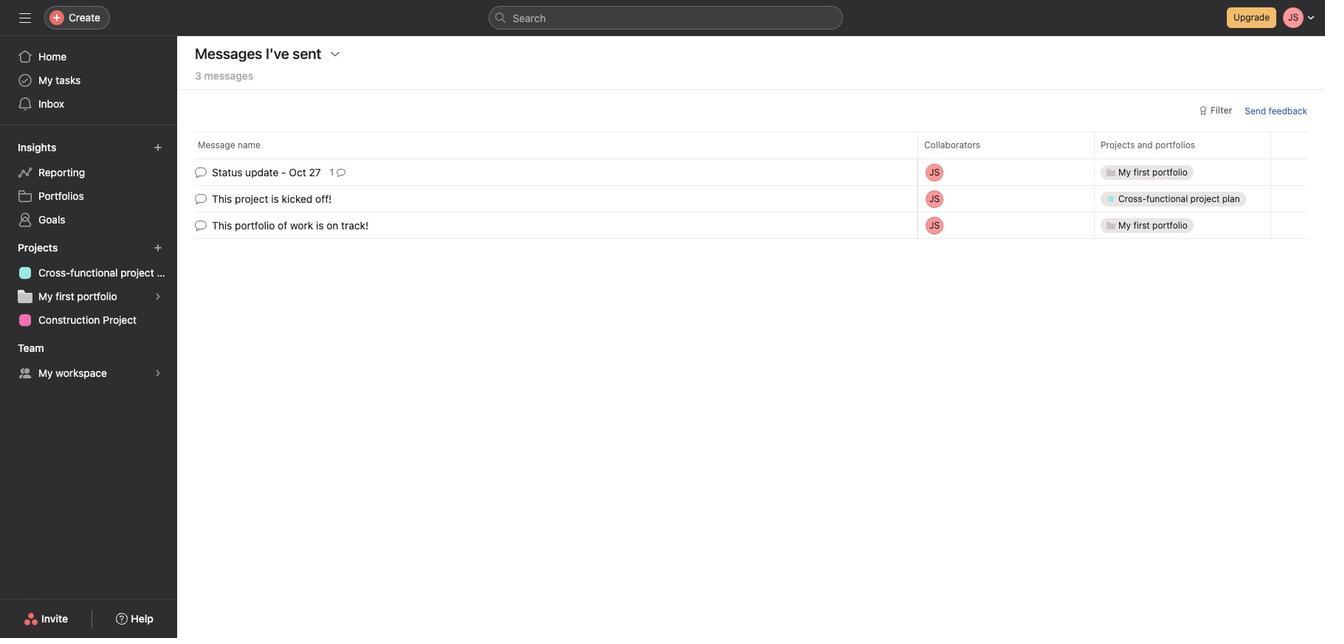 Task type: locate. For each thing, give the bounding box(es) containing it.
3 cell from the top
[[1094, 212, 1271, 239]]

projects left and
[[1101, 140, 1135, 151]]

workspace
[[56, 367, 107, 380]]

0 vertical spatial is
[[271, 193, 279, 205]]

1 vertical spatial project
[[121, 267, 154, 279]]

send feedback link
[[1245, 104, 1308, 118]]

0 vertical spatial portfolio
[[235, 219, 275, 232]]

status update - oct 27
[[212, 166, 321, 179]]

feedback
[[1269, 105, 1308, 116]]

my inside the global element
[[38, 74, 53, 86]]

inbox link
[[9, 92, 168, 116]]

1
[[330, 167, 334, 178]]

3 my from the top
[[38, 367, 53, 380]]

projects up cross-
[[18, 241, 58, 254]]

0 vertical spatial projects
[[1101, 140, 1135, 151]]

my
[[38, 74, 53, 86], [38, 290, 53, 303], [38, 367, 53, 380]]

portfolio inside cell
[[235, 219, 275, 232]]

1 vertical spatial this
[[212, 219, 232, 232]]

cell inside this project is kicked off! row
[[1094, 185, 1271, 213]]

1 vertical spatial portfolio
[[77, 290, 117, 303]]

1 vertical spatial is
[[316, 219, 324, 232]]

cross-functional project plan
[[38, 267, 177, 279]]

kicked
[[282, 193, 313, 205]]

cell for this portfolio of work is on track!
[[1094, 212, 1271, 239]]

home
[[38, 50, 67, 63]]

is left on
[[316, 219, 324, 232]]

portfolio
[[235, 219, 275, 232], [77, 290, 117, 303]]

project inside cell
[[235, 193, 268, 205]]

portfolios link
[[9, 185, 168, 208]]

this portfolio of work is on track!
[[212, 219, 369, 232]]

my first portfolio
[[38, 290, 117, 303]]

send
[[1245, 105, 1266, 116]]

project left plan at the left of the page
[[121, 267, 154, 279]]

name
[[238, 140, 261, 151]]

0 horizontal spatial is
[[271, 193, 279, 205]]

status update - oct 27 row
[[177, 158, 1325, 187]]

0 horizontal spatial portfolio
[[77, 290, 117, 303]]

this
[[212, 193, 232, 205], [212, 219, 232, 232]]

portfolio left of
[[235, 219, 275, 232]]

tree grid
[[177, 158, 1325, 240]]

1 horizontal spatial is
[[316, 219, 324, 232]]

my inside teams "element"
[[38, 367, 53, 380]]

track!
[[341, 219, 369, 232]]

insights
[[18, 141, 56, 154]]

functional
[[70, 267, 118, 279]]

1 horizontal spatial portfolio
[[235, 219, 275, 232]]

off!
[[315, 193, 332, 205]]

projects
[[1101, 140, 1135, 151], [18, 241, 58, 254]]

Search tasks, projects, and more text field
[[488, 6, 843, 30]]

my inside projects element
[[38, 290, 53, 303]]

this project is kicked off! row
[[177, 184, 1325, 214]]

upgrade
[[1234, 12, 1270, 23]]

1 horizontal spatial projects
[[1101, 140, 1135, 151]]

goals link
[[9, 208, 168, 232]]

help
[[131, 613, 154, 625]]

collaborators column header
[[918, 131, 1099, 159]]

2 this from the top
[[212, 219, 232, 232]]

this for this portfolio of work is on track!
[[212, 219, 232, 232]]

1 this from the top
[[212, 193, 232, 205]]

my left first
[[38, 290, 53, 303]]

1 horizontal spatial project
[[235, 193, 268, 205]]

0 vertical spatial my
[[38, 74, 53, 86]]

27
[[309, 166, 321, 179]]

my down team popup button
[[38, 367, 53, 380]]

projects inside dropdown button
[[18, 241, 58, 254]]

goals
[[38, 213, 65, 226]]

update
[[245, 166, 279, 179]]

project
[[235, 193, 268, 205], [121, 267, 154, 279]]

0 vertical spatial this
[[212, 193, 232, 205]]

2 cell from the top
[[1094, 185, 1271, 213]]

cross-
[[38, 267, 70, 279]]

portfolio down cross-functional project plan link
[[77, 290, 117, 303]]

my workspace
[[38, 367, 107, 380]]

teams element
[[0, 335, 177, 388]]

projects inside column header
[[1101, 140, 1135, 151]]

1 vertical spatial projects
[[18, 241, 58, 254]]

see details, my first portfolio image
[[154, 292, 162, 301]]

actions image
[[329, 48, 341, 60]]

my left tasks
[[38, 74, 53, 86]]

1 my from the top
[[38, 74, 53, 86]]

0 vertical spatial project
[[235, 193, 268, 205]]

0 horizontal spatial projects
[[18, 241, 58, 254]]

1 cell from the top
[[1094, 159, 1271, 186]]

2 vertical spatial my
[[38, 367, 53, 380]]

1 vertical spatial my
[[38, 290, 53, 303]]

this inside cell
[[212, 219, 232, 232]]

construction project
[[38, 314, 137, 326]]

message
[[198, 140, 235, 151]]

hide sidebar image
[[19, 12, 31, 24]]

this inside cell
[[212, 193, 232, 205]]

cell
[[1094, 159, 1271, 186], [1094, 185, 1271, 213], [1094, 212, 1271, 239]]

is
[[271, 193, 279, 205], [316, 219, 324, 232]]

reporting link
[[9, 161, 168, 185]]

messages
[[204, 69, 253, 82]]

1 button
[[327, 165, 349, 180]]

2 my from the top
[[38, 290, 53, 303]]

home link
[[9, 45, 168, 69]]

tree grid containing status update - oct 27
[[177, 158, 1325, 240]]

3 messages
[[195, 69, 253, 82]]

create
[[69, 11, 100, 24]]

project down update
[[235, 193, 268, 205]]

row
[[177, 131, 1325, 159], [195, 158, 1308, 159]]

is left "kicked"
[[271, 193, 279, 205]]



Task type: describe. For each thing, give the bounding box(es) containing it.
portfolios
[[1156, 140, 1195, 151]]

create button
[[44, 6, 110, 30]]

plan
[[157, 267, 177, 279]]

this for this project is kicked off!
[[212, 193, 232, 205]]

is inside conversation name for this portfolio of work is on track! cell
[[316, 219, 324, 232]]

0 horizontal spatial project
[[121, 267, 154, 279]]

i've sent
[[266, 45, 322, 62]]

and
[[1138, 140, 1153, 151]]

my workspace link
[[9, 362, 168, 385]]

filter button
[[1192, 100, 1239, 121]]

message name column header
[[195, 131, 922, 159]]

collaborators
[[924, 140, 981, 151]]

construction
[[38, 314, 100, 326]]

my for my first portfolio
[[38, 290, 53, 303]]

-
[[281, 166, 286, 179]]

3
[[195, 69, 201, 82]]

my tasks
[[38, 74, 81, 86]]

is inside "conversation name for this project is kicked off!" cell
[[271, 193, 279, 205]]

status
[[212, 166, 242, 179]]

upgrade button
[[1227, 7, 1277, 28]]

new project or portfolio image
[[154, 244, 162, 253]]

send feedback
[[1245, 105, 1308, 116]]

global element
[[0, 36, 177, 125]]

messages i've sent
[[195, 45, 322, 62]]

portfolio inside projects element
[[77, 290, 117, 303]]

invite button
[[14, 606, 78, 633]]

this project is kicked off!
[[212, 193, 332, 205]]

see details, my workspace image
[[154, 369, 162, 378]]

conversation name for this project is kicked off! cell
[[177, 185, 918, 213]]

cross-functional project plan link
[[9, 261, 177, 285]]

tasks
[[56, 74, 81, 86]]

first
[[56, 290, 74, 303]]

team button
[[15, 338, 57, 359]]

insights element
[[0, 134, 177, 235]]

my for my tasks
[[38, 74, 53, 86]]

this portfolio of work is on track! row
[[177, 211, 1325, 240]]

construction project link
[[9, 309, 168, 332]]

cell for status update - oct 27
[[1094, 159, 1271, 186]]

messages
[[195, 45, 262, 62]]

conversation name for this portfolio of work is on track! cell
[[177, 212, 918, 239]]

message name
[[198, 140, 261, 151]]

reporting
[[38, 166, 85, 179]]

work
[[290, 219, 313, 232]]

projects and portfolios column header
[[1094, 131, 1275, 159]]

projects element
[[0, 235, 177, 335]]

filter
[[1211, 105, 1233, 116]]

project
[[103, 314, 137, 326]]

projects button
[[15, 238, 71, 258]]

oct
[[289, 166, 306, 179]]

conversation name for status update - oct 27 cell
[[177, 159, 918, 186]]

help button
[[107, 606, 163, 633]]

on
[[327, 219, 338, 232]]

portfolios
[[38, 190, 84, 202]]

cell for this project is kicked off!
[[1094, 185, 1271, 213]]

3 messages button
[[195, 69, 253, 89]]

row containing message name
[[177, 131, 1325, 159]]

invite
[[41, 613, 68, 625]]

my tasks link
[[9, 69, 168, 92]]

projects for projects and portfolios
[[1101, 140, 1135, 151]]

inbox
[[38, 97, 64, 110]]

projects and portfolios
[[1101, 140, 1195, 151]]

my first portfolio link
[[9, 285, 168, 309]]

my for my workspace
[[38, 367, 53, 380]]

projects for projects
[[18, 241, 58, 254]]

of
[[278, 219, 287, 232]]

team
[[18, 342, 44, 354]]

new insights image
[[154, 143, 162, 152]]



Task type: vqa. For each thing, say whether or not it's contained in the screenshot.
3rd Mark complete icon from the bottom
no



